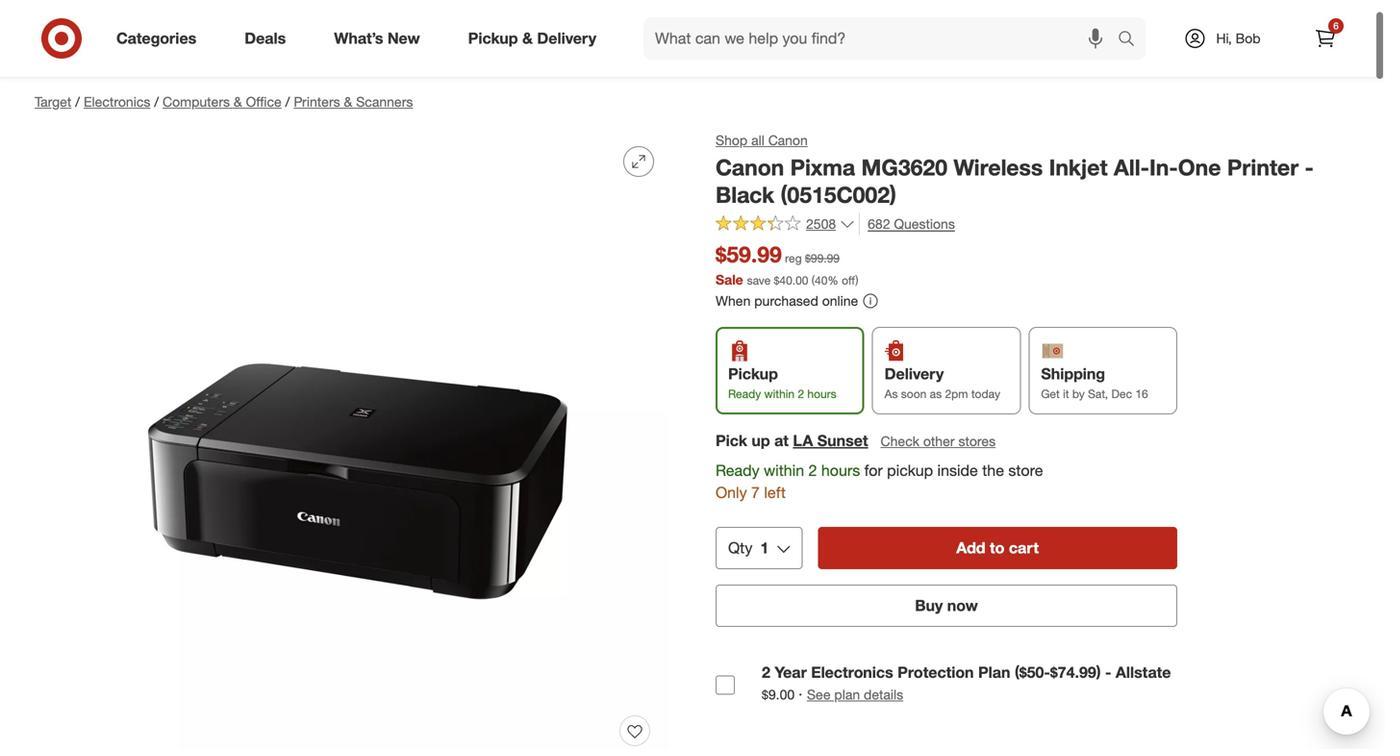 Task type: vqa. For each thing, say whether or not it's contained in the screenshot.
Shipped
no



Task type: locate. For each thing, give the bounding box(es) containing it.
0 horizontal spatial -
[[1105, 663, 1111, 682]]

hours inside ready within 2 hours for pickup inside the store only 7 left
[[821, 461, 860, 480]]

2 vertical spatial 2
[[762, 663, 770, 682]]

buy
[[915, 596, 943, 615]]

0 vertical spatial -
[[1305, 154, 1314, 181]]

0 horizontal spatial 2
[[762, 663, 770, 682]]

get
[[1041, 387, 1060, 401]]

delivery
[[537, 29, 596, 48], [885, 365, 944, 383]]

0 horizontal spatial pickup
[[468, 29, 518, 48]]

pickup
[[468, 29, 518, 48], [728, 365, 778, 383]]

$74.99)
[[1050, 663, 1101, 682]]

buy now button
[[716, 585, 1177, 627]]

electronics up see plan details button
[[811, 663, 893, 682]]

- right printer
[[1305, 154, 1314, 181]]

pixma
[[790, 154, 855, 181]]

within up left
[[764, 461, 804, 480]]

plan
[[978, 663, 1010, 682]]

1 vertical spatial pickup
[[728, 365, 778, 383]]

ready up pick at the right of the page
[[728, 387, 761, 401]]

pickup right new
[[468, 29, 518, 48]]

682 questions link
[[859, 213, 955, 235]]

now
[[947, 596, 978, 615]]

electronics for /
[[84, 93, 150, 110]]

all-
[[1114, 154, 1149, 181]]

office
[[246, 93, 281, 110]]

see plan details button
[[807, 686, 903, 705]]

as
[[930, 387, 942, 401]]

1 horizontal spatial -
[[1305, 154, 1314, 181]]

1 / from the left
[[75, 93, 80, 110]]

scanners
[[356, 93, 413, 110]]

deals
[[245, 29, 286, 48]]

when purchased online
[[716, 293, 858, 309]]

in-
[[1149, 154, 1178, 181]]

pickup & delivery link
[[452, 17, 620, 60]]

1
[[760, 539, 769, 557]]

- right $74.99)
[[1105, 663, 1111, 682]]

hours down 'sunset'
[[821, 461, 860, 480]]

2 horizontal spatial /
[[285, 93, 290, 110]]

canon
[[768, 132, 808, 149], [716, 154, 784, 181]]

ready inside ready within 2 hours for pickup inside the store only 7 left
[[716, 461, 759, 480]]

/ right target link
[[75, 93, 80, 110]]

pickup up up
[[728, 365, 778, 383]]

electronics
[[84, 93, 150, 110], [811, 663, 893, 682]]

pickup inside pickup ready within 2 hours
[[728, 365, 778, 383]]

1 vertical spatial -
[[1105, 663, 1111, 682]]

1 vertical spatial delivery
[[885, 365, 944, 383]]

pick up at la sunset
[[716, 432, 868, 450]]

electronics right "target" at the left top of the page
[[84, 93, 150, 110]]

0 vertical spatial ready
[[728, 387, 761, 401]]

electronics link
[[84, 93, 150, 110]]

within up at
[[764, 387, 795, 401]]

0 vertical spatial pickup
[[468, 29, 518, 48]]

1 vertical spatial 2
[[808, 461, 817, 480]]

1 vertical spatial canon
[[716, 154, 784, 181]]

printers
[[294, 93, 340, 110]]

within inside ready within 2 hours for pickup inside the store only 7 left
[[764, 461, 804, 480]]

682 questions
[[868, 215, 955, 232]]

ready
[[728, 387, 761, 401], [716, 461, 759, 480]]

$99.99
[[805, 251, 840, 265]]

year
[[775, 663, 807, 682]]

it
[[1063, 387, 1069, 401]]

ready up "only"
[[716, 461, 759, 480]]

1 horizontal spatial &
[[344, 93, 352, 110]]

0 vertical spatial hours
[[807, 387, 836, 401]]

682
[[868, 215, 890, 232]]

6 link
[[1304, 17, 1347, 60]]

None checkbox
[[716, 676, 735, 695]]

1 horizontal spatial delivery
[[885, 365, 944, 383]]

16
[[1135, 387, 1148, 401]]

categories link
[[100, 17, 220, 60]]

1 horizontal spatial electronics
[[811, 663, 893, 682]]

0 horizontal spatial delivery
[[537, 29, 596, 48]]

protection
[[898, 663, 974, 682]]

1 vertical spatial hours
[[821, 461, 860, 480]]

1 vertical spatial ready
[[716, 461, 759, 480]]

pickup for &
[[468, 29, 518, 48]]

canon up black
[[716, 154, 784, 181]]

check other stores button
[[880, 431, 997, 452]]

2 up la
[[798, 387, 804, 401]]

1 vertical spatial within
[[764, 461, 804, 480]]

as
[[885, 387, 898, 401]]

qty
[[728, 539, 753, 557]]

add
[[956, 539, 986, 557]]

what's new link
[[318, 17, 444, 60]]

within
[[764, 387, 795, 401], [764, 461, 804, 480]]

0 horizontal spatial /
[[75, 93, 80, 110]]

0 vertical spatial delivery
[[537, 29, 596, 48]]

0 horizontal spatial electronics
[[84, 93, 150, 110]]

1 horizontal spatial 2
[[798, 387, 804, 401]]

/ right the office
[[285, 93, 290, 110]]

inkjet
[[1049, 154, 1108, 181]]

- inside the shop all canon canon pixma mg3620 wireless inkjet all-in-one printer - black (0515c002)
[[1305, 154, 1314, 181]]

by
[[1072, 387, 1085, 401]]

/ right electronics link
[[154, 93, 159, 110]]

1 horizontal spatial /
[[154, 93, 159, 110]]

canon right all
[[768, 132, 808, 149]]

0 vertical spatial canon
[[768, 132, 808, 149]]

hi, bob
[[1216, 30, 1261, 47]]

2 horizontal spatial 2
[[808, 461, 817, 480]]

hours
[[807, 387, 836, 401], [821, 461, 860, 480]]

0 vertical spatial within
[[764, 387, 795, 401]]

hours up la sunset 'button'
[[807, 387, 836, 401]]

left
[[764, 483, 786, 502]]

2 within from the top
[[764, 461, 804, 480]]

save
[[747, 273, 771, 288]]

2 left year
[[762, 663, 770, 682]]

2 down la
[[808, 461, 817, 480]]

1 vertical spatial electronics
[[811, 663, 893, 682]]

0 vertical spatial 2
[[798, 387, 804, 401]]

1 horizontal spatial pickup
[[728, 365, 778, 383]]

only
[[716, 483, 747, 502]]

shop
[[716, 132, 748, 149]]

up
[[752, 432, 770, 450]]

computers
[[163, 93, 230, 110]]

electronics inside the 2 year electronics protection plan ($50-$74.99) - allstate $9.00 · see plan details
[[811, 663, 893, 682]]

(0515c002)
[[781, 182, 896, 208]]

1 within from the top
[[764, 387, 795, 401]]

hours inside pickup ready within 2 hours
[[807, 387, 836, 401]]

0 vertical spatial electronics
[[84, 93, 150, 110]]

2 horizontal spatial &
[[522, 29, 533, 48]]



Task type: describe. For each thing, give the bounding box(es) containing it.
2508
[[806, 215, 836, 232]]

shop all canon canon pixma mg3620 wireless inkjet all-in-one printer - black (0515c002)
[[716, 132, 1314, 208]]

new
[[388, 29, 420, 48]]

today
[[971, 387, 1000, 401]]

hi,
[[1216, 30, 1232, 47]]

40
[[815, 273, 828, 288]]

$9.00
[[762, 687, 795, 703]]

$59.99 reg $99.99 sale save $ 40.00 ( 40 % off )
[[716, 241, 859, 288]]

wireless
[[954, 154, 1043, 181]]

2 inside pickup ready within 2 hours
[[798, 387, 804, 401]]

$
[[774, 273, 780, 288]]

advertisement region
[[19, 27, 1366, 73]]

sat,
[[1088, 387, 1108, 401]]

& inside pickup & delivery link
[[522, 29, 533, 48]]

printers & scanners link
[[294, 93, 413, 110]]

categories
[[116, 29, 196, 48]]

computers & office link
[[163, 93, 281, 110]]

purchased
[[754, 293, 818, 309]]

online
[[822, 293, 858, 309]]

0 horizontal spatial &
[[234, 93, 242, 110]]

canon pixma mg3620 wireless inkjet all-in-one printer - black (0515c002), 1 of 15 image
[[35, 131, 669, 749]]

add to cart button
[[818, 527, 1177, 569]]

search button
[[1109, 17, 1155, 63]]

sale
[[716, 271, 743, 288]]

at
[[774, 432, 789, 450]]

pickup ready within 2 hours
[[728, 365, 836, 401]]

%
[[828, 273, 839, 288]]

la
[[793, 432, 813, 450]]

check
[[881, 433, 920, 450]]

pick
[[716, 432, 747, 450]]

target / electronics / computers & office / printers & scanners
[[35, 93, 413, 110]]

2 / from the left
[[154, 93, 159, 110]]

delivery as soon as 2pm today
[[885, 365, 1000, 401]]

qty 1
[[728, 539, 769, 557]]

pickup & delivery
[[468, 29, 596, 48]]

2 inside ready within 2 hours for pickup inside the store only 7 left
[[808, 461, 817, 480]]

pickup for ready
[[728, 365, 778, 383]]

6
[[1333, 20, 1339, 32]]

pickup
[[887, 461, 933, 480]]

store
[[1008, 461, 1043, 480]]

2508 link
[[716, 213, 855, 237]]

3 / from the left
[[285, 93, 290, 110]]

·
[[798, 685, 803, 704]]

buy now
[[915, 596, 978, 615]]

(
[[812, 273, 815, 288]]

to
[[990, 539, 1005, 557]]

stores
[[958, 433, 996, 450]]

la sunset button
[[793, 430, 868, 452]]

what's
[[334, 29, 383, 48]]

for
[[864, 461, 883, 480]]

reg
[[785, 251, 802, 265]]

target link
[[35, 93, 71, 110]]

shipping get it by sat, dec 16
[[1041, 365, 1148, 401]]

target
[[35, 93, 71, 110]]

add to cart
[[956, 539, 1039, 557]]

within inside pickup ready within 2 hours
[[764, 387, 795, 401]]

questions
[[894, 215, 955, 232]]

- inside the 2 year electronics protection plan ($50-$74.99) - allstate $9.00 · see plan details
[[1105, 663, 1111, 682]]

search
[[1109, 31, 1155, 50]]

printer
[[1227, 154, 1299, 181]]

($50-
[[1015, 663, 1050, 682]]

ready within 2 hours for pickup inside the store only 7 left
[[716, 461, 1043, 502]]

other
[[923, 433, 955, 450]]

check other stores
[[881, 433, 996, 450]]

see
[[807, 687, 831, 703]]

40.00
[[780, 273, 808, 288]]

inside
[[937, 461, 978, 480]]

all
[[751, 132, 764, 149]]

mg3620
[[861, 154, 947, 181]]

)
[[855, 273, 859, 288]]

7
[[751, 483, 760, 502]]

soon
[[901, 387, 927, 401]]

2pm
[[945, 387, 968, 401]]

bob
[[1236, 30, 1261, 47]]

what's new
[[334, 29, 420, 48]]

shipping
[[1041, 365, 1105, 383]]

plan
[[834, 687, 860, 703]]

electronics for year
[[811, 663, 893, 682]]

one
[[1178, 154, 1221, 181]]

dec
[[1111, 387, 1132, 401]]

What can we help you find? suggestions appear below search field
[[644, 17, 1123, 60]]

cart
[[1009, 539, 1039, 557]]

deals link
[[228, 17, 310, 60]]

when
[[716, 293, 751, 309]]

sunset
[[817, 432, 868, 450]]

allstate
[[1116, 663, 1171, 682]]

2 inside the 2 year electronics protection plan ($50-$74.99) - allstate $9.00 · see plan details
[[762, 663, 770, 682]]

ready inside pickup ready within 2 hours
[[728, 387, 761, 401]]

delivery inside the delivery as soon as 2pm today
[[885, 365, 944, 383]]

2 year electronics protection plan ($50-$74.99) - allstate $9.00 · see plan details
[[762, 663, 1171, 704]]

black
[[716, 182, 774, 208]]



